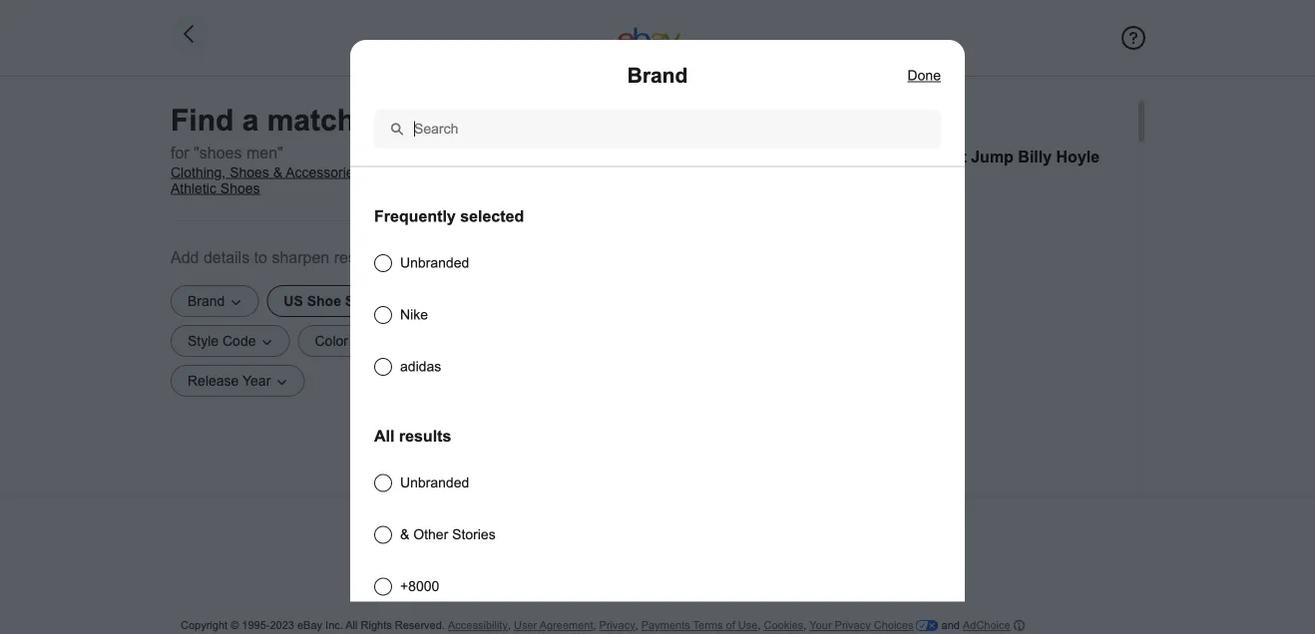 Task type: vqa. For each thing, say whether or not it's contained in the screenshot.
1st the TWS from the left
no



Task type: locate. For each thing, give the bounding box(es) containing it.
unbranded down frequently selected at the top left of page
[[400, 255, 469, 270]]

, left cookies
[[758, 620, 761, 632]]

reserved.
[[395, 620, 445, 632]]

use
[[738, 620, 758, 632]]

3
[[759, 148, 768, 166]]

and adchoice
[[939, 620, 1011, 632]]

can't
[[928, 148, 967, 166]]

1 horizontal spatial &
[[400, 527, 410, 542]]

men inside the find a match for "shoes men" clothing, shoes & accessories > men > men's shoes > athletic shoes
[[377, 165, 404, 180]]

, left 'user'
[[508, 620, 511, 632]]

& down men"
[[273, 165, 283, 180]]

rights
[[361, 620, 392, 632]]

> left men's
[[408, 165, 416, 180]]

, left 'privacy' link
[[593, 620, 596, 632]]

nike inside menu
[[400, 307, 428, 322]]

0 horizontal spatial results
[[334, 249, 381, 267]]

user
[[514, 620, 537, 632]]

0 horizontal spatial >
[[365, 165, 373, 180]]

size
[[723, 148, 755, 166]]

0 horizontal spatial privacy
[[600, 620, 636, 632]]

all inside brand dialog
[[374, 427, 395, 445]]

&
[[273, 165, 283, 180], [400, 527, 410, 542]]

the
[[641, 103, 660, 118]]

1 vertical spatial unbranded
[[400, 475, 469, 491]]

1 horizontal spatial all
[[374, 427, 395, 445]]

1995-
[[242, 620, 270, 632]]

,
[[508, 620, 511, 632], [593, 620, 596, 632], [636, 620, 639, 632], [758, 620, 761, 632], [804, 620, 807, 632]]

stories
[[452, 527, 496, 542]]

shoes
[[230, 165, 269, 180], [461, 165, 500, 180], [220, 181, 260, 196]]

Search text field
[[374, 109, 941, 149]]

& inside the find a match for "shoes men" clothing, shoes & accessories > men > men's shoes > athletic shoes
[[273, 165, 283, 180]]

nike inside size 3 - nike hyperize men can't jump billy hoyle gray 2009
[[782, 148, 816, 166]]

0 horizontal spatial nike
[[400, 307, 428, 322]]

results right sharpen
[[334, 249, 381, 267]]

accessories
[[286, 165, 361, 180]]

1 vertical spatial results
[[399, 427, 452, 445]]

done
[[908, 68, 941, 83]]

2 horizontal spatial >
[[504, 165, 512, 180]]

1 horizontal spatial nike
[[782, 148, 816, 166]]

done button
[[908, 64, 941, 88]]

0 vertical spatial &
[[273, 165, 283, 180]]

men
[[891, 148, 923, 166], [377, 165, 404, 180]]

unbranded
[[400, 255, 469, 270], [400, 475, 469, 491]]

, left payments
[[636, 620, 639, 632]]

nike up adidas
[[400, 307, 428, 322]]

2009
[[764, 172, 799, 190]]

terms
[[693, 620, 723, 632]]

adchoice link
[[963, 619, 1026, 634]]

privacy left payments
[[600, 620, 636, 632]]

& other stories
[[400, 527, 496, 542]]

privacy right your
[[835, 620, 871, 632]]

of
[[726, 620, 735, 632]]

gray
[[723, 172, 759, 190]]

nike right -
[[782, 148, 816, 166]]

all
[[374, 427, 395, 445], [346, 620, 358, 632]]

1 horizontal spatial >
[[408, 165, 416, 180]]

payments terms of use link
[[642, 620, 758, 633]]

0 vertical spatial all
[[374, 427, 395, 445]]

>
[[365, 165, 373, 180], [408, 165, 416, 180], [504, 165, 512, 180]]

menu containing frequently selected
[[374, 199, 941, 635]]

unbranded down all results
[[400, 475, 469, 491]]

-
[[772, 148, 778, 166]]

results
[[334, 249, 381, 267], [399, 427, 452, 445]]

& left other
[[400, 527, 410, 542]]

1 unbranded from the top
[[400, 255, 469, 270]]

0 horizontal spatial all
[[346, 620, 358, 632]]

1 horizontal spatial men
[[891, 148, 923, 166]]

> right accessories in the top left of the page
[[365, 165, 373, 180]]

1 horizontal spatial privacy
[[835, 620, 871, 632]]

men's
[[420, 165, 457, 180]]

> up selected
[[504, 165, 512, 180]]

accessibility link
[[448, 620, 508, 633]]

0 vertical spatial nike
[[782, 148, 816, 166]]

0 horizontal spatial &
[[273, 165, 283, 180]]

1 vertical spatial &
[[400, 527, 410, 542]]

unbranded for selected
[[400, 255, 469, 270]]

2 unbranded from the top
[[400, 475, 469, 491]]

men left "can't"
[[891, 148, 923, 166]]

all results
[[374, 427, 452, 445]]

0 vertical spatial unbranded
[[400, 255, 469, 270]]

menu
[[374, 199, 941, 635]]

frequently
[[374, 207, 456, 225]]

0 vertical spatial results
[[334, 249, 381, 267]]

men left men's
[[377, 165, 404, 180]]

top picks from the product library
[[547, 103, 753, 118]]

results down adidas
[[399, 427, 452, 445]]

1 vertical spatial nike
[[400, 307, 428, 322]]

a
[[242, 104, 259, 137]]

and
[[942, 620, 960, 632]]

to
[[254, 249, 267, 267]]

find
[[171, 104, 234, 137]]

, left your
[[804, 620, 807, 632]]

from
[[609, 103, 637, 118]]

copyright
[[181, 620, 228, 632]]

agreement
[[540, 620, 593, 632]]

inc.
[[325, 620, 343, 632]]

0 horizontal spatial men
[[377, 165, 404, 180]]

privacy
[[600, 620, 636, 632], [835, 620, 871, 632]]

1 horizontal spatial results
[[399, 427, 452, 445]]

nike
[[782, 148, 816, 166], [400, 307, 428, 322]]

size 3 - nike hyperize men can't jump billy hoyle gray 2009 button
[[547, 145, 1129, 304]]



Task type: describe. For each thing, give the bounding box(es) containing it.
cookies link
[[764, 620, 804, 633]]

details
[[204, 249, 250, 267]]

picks
[[573, 103, 605, 118]]

3 > from the left
[[504, 165, 512, 180]]

billy
[[1018, 148, 1052, 166]]

other
[[413, 527, 448, 542]]

size 3 - nike hyperize men can't jump billy hoyle gray 2009
[[723, 148, 1100, 190]]

men inside size 3 - nike hyperize men can't jump billy hoyle gray 2009
[[891, 148, 923, 166]]

adchoice
[[963, 620, 1011, 632]]

+8000
[[400, 579, 440, 594]]

hoyle
[[1057, 148, 1100, 166]]

product
[[664, 103, 711, 118]]

your privacy choices link
[[810, 620, 939, 633]]

brand dialog
[[0, 0, 1316, 635]]

results inside menu
[[399, 427, 452, 445]]

cookies
[[764, 620, 804, 632]]

frequently selected
[[374, 207, 524, 225]]

copyright © 1995-2023 ebay inc. all rights reserved. accessibility , user agreement , privacy , payments terms of use , cookies , your privacy choices
[[181, 620, 914, 632]]

brand
[[628, 64, 688, 87]]

men"
[[246, 144, 283, 162]]

shoes right men's
[[461, 165, 500, 180]]

2 privacy from the left
[[835, 620, 871, 632]]

shoes down men"
[[230, 165, 269, 180]]

5 , from the left
[[804, 620, 807, 632]]

payments
[[642, 620, 690, 632]]

1 , from the left
[[508, 620, 511, 632]]

1 > from the left
[[365, 165, 373, 180]]

3 , from the left
[[636, 620, 639, 632]]

your
[[810, 620, 832, 632]]

find a match for "shoes men" clothing, shoes & accessories > men > men's shoes > athletic shoes
[[171, 104, 512, 196]]

unbranded for results
[[400, 475, 469, 491]]

1 privacy from the left
[[600, 620, 636, 632]]

top
[[547, 103, 570, 118]]

privacy link
[[600, 620, 636, 633]]

add details to sharpen results
[[171, 249, 381, 267]]

2 , from the left
[[593, 620, 596, 632]]

selected
[[460, 207, 524, 225]]

2023
[[270, 620, 294, 632]]

clothing, shoes & accessories > men > men's shoes > athletic shoes button
[[171, 165, 515, 197]]

choices
[[874, 620, 914, 632]]

& inside brand dialog
[[400, 527, 410, 542]]

jump
[[971, 148, 1014, 166]]

1 vertical spatial all
[[346, 620, 358, 632]]

for
[[171, 144, 189, 162]]

4 , from the left
[[758, 620, 761, 632]]

©
[[231, 620, 239, 632]]

shoes down "shoes
[[220, 181, 260, 196]]

library
[[715, 103, 753, 118]]

"shoes
[[194, 144, 242, 162]]

clothing,
[[171, 165, 226, 180]]

2 > from the left
[[408, 165, 416, 180]]

ebay
[[297, 620, 322, 632]]

match
[[267, 104, 355, 137]]

menu inside brand dialog
[[374, 199, 941, 635]]

adidas
[[400, 359, 441, 374]]

hyperize
[[820, 148, 887, 166]]

user agreement link
[[514, 620, 593, 633]]

sharpen
[[272, 249, 330, 267]]

accessibility
[[448, 620, 508, 632]]

add
[[171, 249, 199, 267]]

athletic
[[171, 181, 217, 196]]



